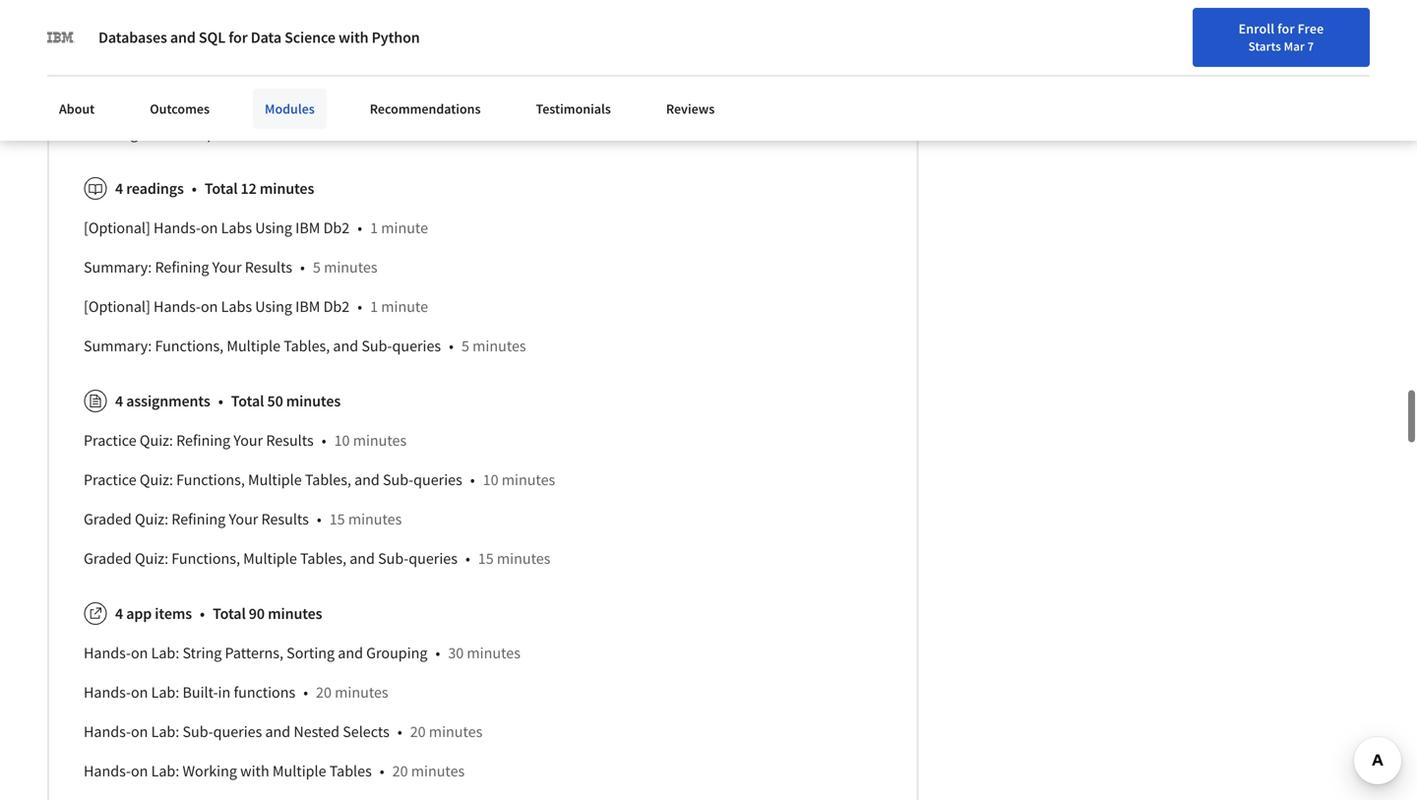 Task type: locate. For each thing, give the bounding box(es) containing it.
0 vertical spatial in
[[217, 45, 230, 64]]

0 vertical spatial working
[[84, 123, 138, 143]]

built- right time
[[182, 45, 217, 64]]

1 horizontal spatial with
[[240, 761, 269, 781]]

minutes
[[329, 45, 383, 64], [324, 84, 378, 104], [304, 123, 358, 143], [260, 178, 314, 198], [324, 257, 377, 277], [473, 336, 526, 356], [286, 391, 341, 411], [353, 430, 407, 450], [502, 470, 555, 489], [348, 509, 402, 529], [497, 548, 551, 568], [268, 604, 322, 623], [467, 643, 521, 663], [335, 682, 388, 702], [429, 722, 483, 741], [411, 761, 465, 781]]

graded quiz: functions, multiple tables, and sub-queries • 15 minutes
[[84, 548, 551, 568]]

ibm
[[295, 218, 320, 237], [295, 296, 320, 316]]

2 db2 from the top
[[323, 296, 350, 316]]

total
[[205, 178, 238, 198], [231, 391, 264, 411], [213, 604, 246, 623]]

0 horizontal spatial 5
[[313, 257, 321, 277]]

1 vertical spatial functions,
[[176, 470, 245, 489]]

1 horizontal spatial 15
[[478, 548, 494, 568]]

for right sql
[[229, 28, 248, 47]]

ibm down • total 12 minutes
[[295, 218, 320, 237]]

functions, up graded quiz: refining your results • 15 minutes
[[176, 470, 245, 489]]

0 vertical spatial 10
[[334, 430, 350, 450]]

0 horizontal spatial for
[[229, 28, 248, 47]]

results down • total 12 minutes
[[245, 257, 292, 277]]

outcomes link
[[138, 89, 221, 129]]

0 vertical spatial refining
[[155, 257, 209, 277]]

[optional] hands-on labs using ibm db2 • 1 minute down • total 12 minutes
[[84, 218, 428, 237]]

selects
[[246, 84, 292, 104], [343, 722, 390, 741]]

tables
[[231, 123, 273, 143], [329, 761, 372, 781]]

1 vertical spatial graded
[[84, 548, 132, 568]]

1 horizontal spatial tables
[[329, 761, 372, 781]]

refining down assignments
[[176, 430, 230, 450]]

4 left app
[[115, 604, 123, 623]]

nested up the working with multiple tables • 6 minutes
[[196, 84, 242, 104]]

and left sql
[[170, 28, 196, 47]]

2 vertical spatial your
[[229, 509, 258, 529]]

your down the practice quiz: refining your results • 10 minutes on the bottom of page
[[229, 509, 258, 529]]

functions, down graded quiz: refining your results • 15 minutes
[[171, 548, 240, 568]]

1 vertical spatial using
[[255, 296, 292, 316]]

your
[[212, 257, 242, 277], [234, 430, 263, 450], [229, 509, 258, 529]]

2 vertical spatial total
[[213, 604, 246, 623]]

2 practice from the top
[[84, 470, 136, 489]]

1 vertical spatial built-
[[183, 682, 218, 702]]

None search field
[[281, 12, 605, 52]]

new
[[1192, 23, 1218, 40]]

tables, up • total 50 minutes
[[284, 336, 330, 356]]

refining for practice
[[176, 430, 230, 450]]

working down hands-on lab: built-in functions • 20 minutes
[[183, 761, 237, 781]]

refining
[[155, 257, 209, 277], [176, 430, 230, 450], [171, 509, 226, 529]]

results up graded quiz: functions, multiple tables, and sub-queries • 15 minutes
[[261, 509, 309, 529]]

0 vertical spatial db2
[[323, 218, 350, 237]]

tables,
[[284, 336, 330, 356], [305, 470, 351, 489], [300, 548, 346, 568]]

2 horizontal spatial with
[[339, 28, 369, 47]]

2 vertical spatial tables,
[[300, 548, 346, 568]]

1 vertical spatial in
[[218, 682, 231, 702]]

1 vertical spatial nested
[[294, 722, 340, 741]]

with down hands-on lab: sub-queries and nested selects • 20 minutes
[[240, 761, 269, 781]]

1 horizontal spatial selects
[[343, 722, 390, 741]]

0 horizontal spatial working
[[84, 123, 138, 143]]

practice quiz: refining your results • 10 minutes
[[84, 430, 407, 450]]

0 vertical spatial tables
[[231, 123, 273, 143]]

1 vertical spatial refining
[[176, 430, 230, 450]]

12
[[241, 178, 257, 198]]

0 vertical spatial ibm
[[295, 218, 320, 237]]

1 horizontal spatial free
[[1379, 25, 1406, 43]]

total for total 90 minutes
[[213, 604, 246, 623]]

hands- for sub-
[[84, 722, 131, 741]]

labs down the summary: refining your results • 5 minutes
[[221, 296, 252, 316]]

1 horizontal spatial 10
[[483, 470, 499, 489]]

0 vertical spatial using
[[255, 218, 292, 237]]

0 horizontal spatial 10
[[334, 430, 350, 450]]

app
[[126, 604, 152, 623]]

lab: for sub-
[[151, 722, 179, 741]]

working down about
[[84, 123, 138, 143]]

2 vertical spatial with
[[240, 761, 269, 781]]

4 app items
[[115, 604, 192, 623]]

1 horizontal spatial working
[[183, 761, 237, 781]]

4 for • total 50 minutes
[[115, 391, 123, 411]]

with right 3
[[339, 28, 369, 47]]

[optional] hands-on labs using ibm db2 • 1 minute
[[84, 218, 428, 237], [84, 296, 428, 316]]

results down • total 50 minutes
[[266, 430, 314, 450]]

your for graded quiz: refining your results
[[229, 509, 258, 529]]

0 vertical spatial functions,
[[155, 336, 224, 356]]

2 vertical spatial functions,
[[171, 548, 240, 568]]

nested up the hands-on lab: working with multiple tables • 20 minutes
[[294, 722, 340, 741]]

selects down functions at the left top of page
[[246, 84, 292, 104]]

for
[[1278, 20, 1295, 37], [1359, 25, 1377, 43], [229, 28, 248, 47]]

in up the sub-queries and nested selects • 4 minutes
[[217, 45, 230, 64]]

summary: for summary: refining your results
[[84, 257, 152, 277]]

on for string
[[131, 643, 148, 663]]

1 using from the top
[[255, 218, 292, 237]]

0 vertical spatial 20
[[316, 682, 332, 702]]

free
[[1298, 20, 1324, 37], [1379, 25, 1406, 43]]

hands-on lab: working with multiple tables • 20 minutes
[[84, 761, 465, 781]]

1 vertical spatial [optional]
[[84, 296, 150, 316]]

refining down readings
[[155, 257, 209, 277]]

4
[[313, 84, 321, 104], [115, 178, 123, 198], [115, 391, 123, 411], [115, 604, 123, 623]]

5
[[313, 257, 321, 277], [462, 336, 469, 356]]

on
[[201, 218, 218, 237], [201, 296, 218, 316], [131, 643, 148, 663], [131, 682, 148, 702], [131, 722, 148, 741], [131, 761, 148, 781]]

[optional]
[[84, 218, 150, 237], [84, 296, 150, 316]]

4 for • total 90 minutes
[[115, 604, 123, 623]]

your down • total 50 minutes
[[234, 430, 263, 450]]

selects down grouping
[[343, 722, 390, 741]]

refining for graded
[[171, 509, 226, 529]]

on for working
[[131, 761, 148, 781]]

total for total 12 minutes
[[205, 178, 238, 198]]

mar
[[1284, 38, 1305, 54]]

functions, up assignments
[[155, 336, 224, 356]]

tables down the sub-queries and nested selects • 4 minutes
[[231, 123, 273, 143]]

quiz:
[[140, 430, 173, 450], [140, 470, 173, 489], [135, 509, 168, 529], [135, 548, 168, 568]]

about
[[59, 100, 95, 118]]

2 vertical spatial results
[[261, 509, 309, 529]]

1 ibm from the top
[[295, 218, 320, 237]]

1 vertical spatial 5
[[462, 336, 469, 356]]

built-
[[182, 45, 217, 64], [183, 682, 218, 702]]

practice
[[84, 430, 136, 450], [84, 470, 136, 489]]

0 vertical spatial practice
[[84, 430, 136, 450]]

1 lab: from the top
[[151, 643, 179, 663]]

multiple down outcomes
[[174, 123, 227, 143]]

multiple down hands-on lab: sub-queries and nested selects • 20 minutes
[[272, 761, 326, 781]]

1 vertical spatial tables,
[[305, 470, 351, 489]]

log in link
[[1268, 20, 1323, 43]]

0 vertical spatial built-
[[182, 45, 217, 64]]

15
[[329, 509, 345, 529], [478, 548, 494, 568]]

[optional] hands-on labs using ibm db2 • 1 minute down the summary: refining your results • 5 minutes
[[84, 296, 428, 316]]

1 vertical spatial [optional] hands-on labs using ibm db2 • 1 minute
[[84, 296, 428, 316]]

4 left assignments
[[115, 391, 123, 411]]

free for enroll for free starts mar 7
[[1298, 20, 1324, 37]]

4 lab: from the top
[[151, 761, 179, 781]]

grouping
[[366, 643, 428, 663]]

4 for • total 12 minutes
[[115, 178, 123, 198]]

1 practice from the top
[[84, 430, 136, 450]]

1 vertical spatial db2
[[323, 296, 350, 316]]

testimonials link
[[524, 89, 623, 129]]

4 left readings
[[115, 178, 123, 198]]

1 vertical spatial minute
[[381, 296, 428, 316]]

0 vertical spatial 1
[[370, 218, 378, 237]]

1 vertical spatial working
[[183, 761, 237, 781]]

0 vertical spatial selects
[[246, 84, 292, 104]]

4 readings
[[115, 178, 184, 198]]

50
[[267, 391, 283, 411]]

2 horizontal spatial 20
[[410, 722, 426, 741]]

•
[[300, 84, 305, 104], [281, 123, 286, 143], [192, 178, 197, 198], [357, 218, 362, 237], [300, 257, 305, 277], [357, 296, 362, 316], [449, 336, 454, 356], [218, 391, 223, 411], [322, 430, 326, 450], [470, 470, 475, 489], [317, 509, 322, 529], [465, 548, 470, 568], [200, 604, 205, 623], [435, 643, 440, 663], [303, 682, 308, 702], [397, 722, 402, 741], [380, 761, 384, 781]]

functions,
[[155, 336, 224, 356], [176, 470, 245, 489], [171, 548, 240, 568]]

your down 12
[[212, 257, 242, 277]]

0 vertical spatial results
[[245, 257, 292, 277]]

2 lab: from the top
[[151, 682, 179, 702]]

summary: up 4 assignments
[[84, 336, 152, 356]]

total left 90
[[213, 604, 246, 623]]

2 horizontal spatial for
[[1359, 25, 1377, 43]]

total left 12
[[205, 178, 238, 198]]

1 labs from the top
[[221, 218, 252, 237]]

tables down hands-on lab: sub-queries and nested selects • 20 minutes
[[329, 761, 372, 781]]

2 ibm from the top
[[295, 296, 320, 316]]

0 horizontal spatial free
[[1298, 20, 1324, 37]]

about link
[[47, 89, 107, 129]]

1 vertical spatial results
[[266, 430, 314, 450]]

1 vertical spatial tables
[[329, 761, 372, 781]]

recommendations link
[[358, 89, 493, 129]]

working
[[84, 123, 138, 143], [183, 761, 237, 781]]

results
[[245, 257, 292, 277], [266, 430, 314, 450], [261, 509, 309, 529]]

log
[[1278, 23, 1299, 40]]

ibm up summary: functions, multiple tables, and sub-queries • 5 minutes
[[295, 296, 320, 316]]

log in
[[1278, 23, 1313, 40]]

0 horizontal spatial 15
[[329, 509, 345, 529]]

refining down the practice quiz: refining your results • 10 minutes on the bottom of page
[[171, 509, 226, 529]]

multiple
[[174, 123, 227, 143], [227, 336, 280, 356], [248, 470, 302, 489], [243, 548, 297, 568], [272, 761, 326, 781]]

0 horizontal spatial 20
[[316, 682, 332, 702]]

functions
[[233, 45, 298, 64]]

0 vertical spatial total
[[205, 178, 238, 198]]

modules
[[265, 100, 315, 118]]

0 horizontal spatial tables
[[231, 123, 273, 143]]

1 vertical spatial your
[[234, 430, 263, 450]]

graded
[[84, 509, 132, 529], [84, 548, 132, 568]]

0 vertical spatial minute
[[381, 218, 428, 237]]

in left "functions"
[[218, 682, 231, 702]]

2 summary: from the top
[[84, 336, 152, 356]]

1 vertical spatial 10
[[483, 470, 499, 489]]

summary: down 4 readings
[[84, 257, 152, 277]]

1 graded from the top
[[84, 509, 132, 529]]

0 vertical spatial your
[[212, 257, 242, 277]]

hands-
[[154, 218, 201, 237], [154, 296, 201, 316], [84, 643, 131, 663], [84, 682, 131, 702], [84, 722, 131, 741], [84, 761, 131, 781]]

tables, for graded quiz: functions, multiple tables, and sub-queries
[[300, 548, 346, 568]]

lab: for working
[[151, 761, 179, 781]]

0 vertical spatial labs
[[221, 218, 252, 237]]

2 labs from the top
[[221, 296, 252, 316]]

for right join
[[1359, 25, 1377, 43]]

1 vertical spatial summary:
[[84, 336, 152, 356]]

0 vertical spatial 5
[[313, 257, 321, 277]]

1 vertical spatial practice
[[84, 470, 136, 489]]

assignments
[[126, 391, 210, 411]]

using up summary: functions, multiple tables, and sub-queries • 5 minutes
[[255, 296, 292, 316]]

multiple up 50
[[227, 336, 280, 356]]

results for practice quiz: refining your results
[[266, 430, 314, 450]]

10
[[334, 430, 350, 450], [483, 470, 499, 489]]

1 horizontal spatial 5
[[462, 336, 469, 356]]

recommendations
[[370, 100, 481, 118]]

free inside enroll for free starts mar 7
[[1298, 20, 1324, 37]]

minute
[[381, 218, 428, 237], [381, 296, 428, 316]]

using down • total 12 minutes
[[255, 218, 292, 237]]

nested
[[196, 84, 242, 104], [294, 722, 340, 741]]

for up mar
[[1278, 20, 1295, 37]]

0 vertical spatial graded
[[84, 509, 132, 529]]

total left 50
[[231, 391, 264, 411]]

1 vertical spatial selects
[[343, 722, 390, 741]]

for inside enroll for free starts mar 7
[[1278, 20, 1295, 37]]

0 vertical spatial [optional] hands-on labs using ibm db2 • 1 minute
[[84, 218, 428, 237]]

and down practice quiz: functions, multiple tables, and sub-queries • 10 minutes at the bottom of the page
[[350, 548, 375, 568]]

free right join
[[1379, 25, 1406, 43]]

1 minute from the top
[[381, 218, 428, 237]]

tables, down practice quiz: functions, multiple tables, and sub-queries • 10 minutes at the bottom of the page
[[300, 548, 346, 568]]

0 vertical spatial [optional]
[[84, 218, 150, 237]]

3 lab: from the top
[[151, 722, 179, 741]]

1 db2 from the top
[[323, 218, 350, 237]]

1 vertical spatial labs
[[221, 296, 252, 316]]

free up 7
[[1298, 20, 1324, 37]]

queries
[[392, 336, 441, 356], [413, 470, 462, 489], [409, 548, 458, 568], [213, 722, 262, 741]]

in
[[217, 45, 230, 64], [218, 682, 231, 702]]

0 vertical spatial nested
[[196, 84, 242, 104]]

1 [optional] hands-on labs using ibm db2 • 1 minute from the top
[[84, 218, 428, 237]]

0 horizontal spatial with
[[141, 123, 170, 143]]

lab: for string
[[151, 643, 179, 663]]

labs up the summary: refining your results • 5 minutes
[[221, 218, 252, 237]]

1 horizontal spatial for
[[1278, 20, 1295, 37]]

and up graded quiz: functions, multiple tables, and sub-queries • 15 minutes
[[354, 470, 380, 489]]

quiz: for practice quiz: functions, multiple tables, and sub-queries • 10 minutes
[[140, 470, 173, 489]]

2 graded from the top
[[84, 548, 132, 568]]

find your new career link
[[1125, 20, 1268, 44]]

with
[[339, 28, 369, 47], [141, 123, 170, 143], [240, 761, 269, 781]]

for inside join for free link
[[1359, 25, 1377, 43]]

hands-on lab: sub-queries and nested selects • 20 minutes
[[84, 722, 483, 741]]

2 vertical spatial refining
[[171, 509, 226, 529]]

1 horizontal spatial nested
[[294, 722, 340, 741]]

1 summary: from the top
[[84, 257, 152, 277]]

0 vertical spatial summary:
[[84, 257, 152, 277]]

2 [optional] from the top
[[84, 296, 150, 316]]

lab:
[[151, 643, 179, 663], [151, 682, 179, 702], [151, 722, 179, 741], [151, 761, 179, 781]]

on for sub-
[[131, 722, 148, 741]]

practice for practice quiz: functions, multiple tables, and sub-queries
[[84, 470, 136, 489]]

data
[[251, 28, 281, 47]]

find your new career
[[1135, 23, 1258, 40]]

summary:
[[84, 257, 152, 277], [84, 336, 152, 356]]

sub-queries and nested selects • 4 minutes
[[84, 84, 378, 104]]

1
[[370, 218, 378, 237], [370, 296, 378, 316]]

1 vertical spatial total
[[231, 391, 264, 411]]

built- down string
[[183, 682, 218, 702]]

1 horizontal spatial 20
[[392, 761, 408, 781]]

4 down 3
[[313, 84, 321, 104]]

1 vertical spatial 1
[[370, 296, 378, 316]]

1 vertical spatial ibm
[[295, 296, 320, 316]]

hands-on lab: built-in functions • 20 minutes
[[84, 682, 388, 702]]

tables, up graded quiz: functions, multiple tables, and sub-queries • 15 minutes
[[305, 470, 351, 489]]

total for total 50 minutes
[[231, 391, 264, 411]]

with down outcomes
[[141, 123, 170, 143]]

enroll for free starts mar 7
[[1239, 20, 1324, 54]]



Task type: describe. For each thing, give the bounding box(es) containing it.
date
[[84, 45, 114, 64]]

outcomes
[[150, 100, 210, 118]]

quiz: for graded quiz: refining your results • 15 minutes
[[135, 509, 168, 529]]

time
[[146, 45, 179, 64]]

1 [optional] from the top
[[84, 218, 150, 237]]

for for join
[[1359, 25, 1377, 43]]

1 1 from the top
[[370, 218, 378, 237]]

4 assignments
[[115, 391, 210, 411]]

quiz: for practice quiz: refining your results • 10 minutes
[[140, 430, 173, 450]]

• total 12 minutes
[[192, 178, 314, 198]]

find
[[1135, 23, 1160, 40]]

0 vertical spatial with
[[339, 28, 369, 47]]

ibm image
[[47, 24, 75, 51]]

python
[[372, 28, 420, 47]]

multiple down graded quiz: refining your results • 15 minutes
[[243, 548, 297, 568]]

and right date
[[117, 45, 142, 64]]

for for enroll
[[1278, 20, 1295, 37]]

functions, for practice
[[176, 470, 245, 489]]

graded for graded quiz: refining your results
[[84, 509, 132, 529]]

multiple down the practice quiz: refining your results • 10 minutes on the bottom of page
[[248, 470, 302, 489]]

reviews
[[666, 100, 715, 118]]

2 1 from the top
[[370, 296, 378, 316]]

90
[[249, 604, 265, 623]]

• total 50 minutes
[[218, 391, 341, 411]]

enroll
[[1239, 20, 1275, 37]]

in for functions
[[218, 682, 231, 702]]

0 vertical spatial tables,
[[284, 336, 330, 356]]

hands- for string
[[84, 643, 131, 663]]

free for join for free
[[1379, 25, 1406, 43]]

6
[[293, 123, 301, 143]]

summary: functions, multiple tables, and sub-queries • 5 minutes
[[84, 336, 526, 356]]

modules link
[[253, 89, 326, 129]]

practice for practice quiz: refining your results
[[84, 430, 136, 450]]

1 vertical spatial 15
[[478, 548, 494, 568]]

date and time built-in functions
[[84, 45, 298, 64]]

2 [optional] hands-on labs using ibm db2 • 1 minute from the top
[[84, 296, 428, 316]]

reviews link
[[654, 89, 727, 129]]

0 vertical spatial 15
[[329, 509, 345, 529]]

lab: for built-
[[151, 682, 179, 702]]

testimonials
[[536, 100, 611, 118]]

• total 90 minutes
[[200, 604, 322, 623]]

and down date and time built-in functions
[[168, 84, 193, 104]]

quiz: for graded quiz: functions, multiple tables, and sub-queries • 15 minutes
[[135, 548, 168, 568]]

summary: refining your results • 5 minutes
[[84, 257, 377, 277]]

tables, for practice quiz: functions, multiple tables, and sub-queries
[[305, 470, 351, 489]]

1 vertical spatial with
[[141, 123, 170, 143]]

1 vertical spatial 20
[[410, 722, 426, 741]]

databases and sql for data science with python
[[98, 28, 420, 47]]

summary: for summary: functions, multiple tables, and sub-queries
[[84, 336, 152, 356]]

3
[[318, 45, 326, 64]]

30
[[448, 643, 464, 663]]

career
[[1220, 23, 1258, 40]]

built- for time
[[182, 45, 217, 64]]

working with multiple tables • 6 minutes
[[84, 123, 358, 143]]

and up • total 50 minutes
[[333, 336, 358, 356]]

items
[[155, 604, 192, 623]]

join for free link
[[1325, 15, 1411, 53]]

and up the hands-on lab: working with multiple tables • 20 minutes
[[265, 722, 291, 741]]

built- for lab:
[[183, 682, 218, 702]]

functions
[[234, 682, 295, 702]]

queries
[[114, 84, 165, 104]]

graded for graded quiz: functions, multiple tables, and sub-queries
[[84, 548, 132, 568]]

science
[[285, 28, 336, 47]]

practice quiz: functions, multiple tables, and sub-queries • 10 minutes
[[84, 470, 555, 489]]

join
[[1330, 25, 1356, 43]]

hands- for built-
[[84, 682, 131, 702]]

0 horizontal spatial nested
[[196, 84, 242, 104]]

0 horizontal spatial selects
[[246, 84, 292, 104]]

coursera image
[[24, 16, 149, 47]]

starts
[[1249, 38, 1281, 54]]

sorting
[[287, 643, 335, 663]]

sql
[[199, 28, 226, 47]]

and right sorting in the left bottom of the page
[[338, 643, 363, 663]]

your
[[1163, 23, 1189, 40]]

hands- for working
[[84, 761, 131, 781]]

your for practice quiz: refining your results
[[234, 430, 263, 450]]

on for built-
[[131, 682, 148, 702]]

7
[[1308, 38, 1314, 54]]

in
[[1302, 23, 1313, 40]]

in for functions
[[217, 45, 230, 64]]

2 vertical spatial 20
[[392, 761, 408, 781]]

string
[[183, 643, 222, 663]]

hands-on lab: string patterns, sorting and grouping • 30 minutes
[[84, 643, 521, 663]]

databases
[[98, 28, 167, 47]]

readings
[[126, 178, 184, 198]]

2 minute from the top
[[381, 296, 428, 316]]

join for free
[[1330, 25, 1406, 43]]

functions, for graded
[[171, 548, 240, 568]]

3 minutes
[[318, 45, 383, 64]]

graded quiz: refining your results • 15 minutes
[[84, 509, 402, 529]]

2 using from the top
[[255, 296, 292, 316]]

results for graded quiz: refining your results
[[261, 509, 309, 529]]

patterns,
[[225, 643, 283, 663]]



Task type: vqa. For each thing, say whether or not it's contained in the screenshot.


